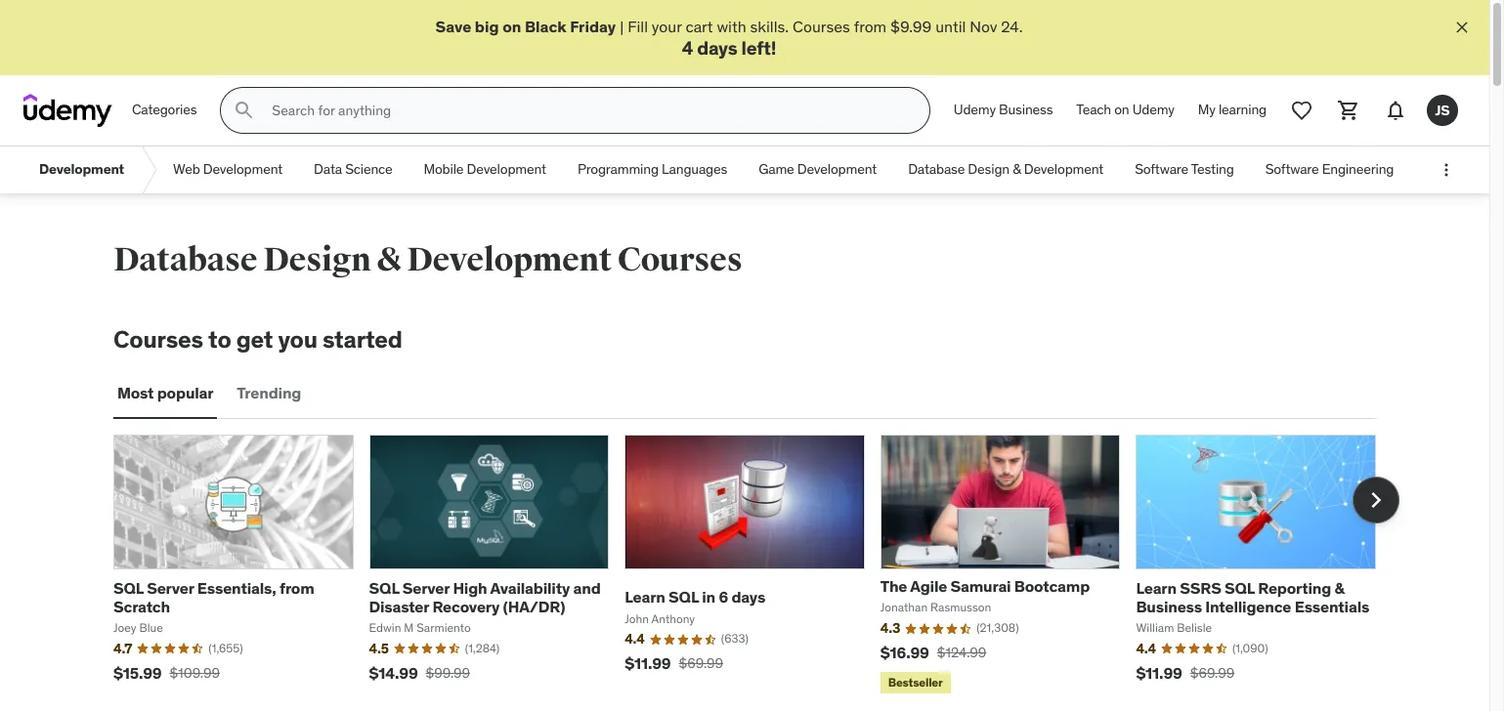 Task type: locate. For each thing, give the bounding box(es) containing it.
software down wishlist image
[[1266, 161, 1319, 178]]

sql inside sql server essentials, from scratch
[[113, 579, 144, 598]]

business inside learn ssrs sql reporting & business intelligence essentials
[[1137, 597, 1203, 617]]

0 horizontal spatial server
[[147, 579, 194, 598]]

1 server from the left
[[147, 579, 194, 598]]

1 vertical spatial design
[[263, 240, 371, 281]]

courses up most popular at the bottom left
[[113, 325, 203, 355]]

0 horizontal spatial business
[[999, 101, 1053, 119]]

sql server high availability and disaster recovery (ha/dr) link
[[369, 579, 601, 617]]

software left testing
[[1135, 161, 1189, 178]]

courses inside save big on black friday | fill your cart with skills. courses from $9.99 until nov 24. 4 days left!
[[793, 17, 850, 36]]

sql inside learn ssrs sql reporting & business intelligence essentials
[[1225, 579, 1255, 598]]

2 software from the left
[[1266, 161, 1319, 178]]

teach on udemy
[[1077, 101, 1175, 119]]

on right 'teach'
[[1115, 101, 1130, 119]]

1 horizontal spatial courses
[[618, 240, 743, 281]]

learn ssrs sql reporting & business intelligence essentials
[[1137, 579, 1370, 617]]

& up started
[[377, 240, 401, 281]]

courses to get you started
[[113, 325, 403, 355]]

from
[[854, 17, 887, 36], [280, 579, 314, 598]]

database design & development courses
[[113, 240, 743, 281]]

started
[[323, 325, 403, 355]]

development down mobile development link
[[407, 240, 612, 281]]

&
[[1013, 161, 1021, 178], [377, 240, 401, 281], [1335, 579, 1345, 598]]

learn inside learn ssrs sql reporting & business intelligence essentials
[[1137, 579, 1177, 598]]

languages
[[662, 161, 728, 178]]

2 vertical spatial &
[[1335, 579, 1345, 598]]

0 horizontal spatial udemy
[[954, 101, 996, 119]]

my learning
[[1199, 101, 1267, 119]]

1 vertical spatial database
[[113, 240, 257, 281]]

0 vertical spatial courses
[[793, 17, 850, 36]]

server left essentials,
[[147, 579, 194, 598]]

my
[[1199, 101, 1216, 119]]

sql
[[113, 579, 144, 598], [369, 579, 399, 598], [1225, 579, 1255, 598], [669, 588, 699, 607]]

database
[[908, 161, 965, 178], [113, 240, 257, 281]]

you
[[278, 325, 318, 355]]

learn ssrs sql reporting & business intelligence essentials link
[[1137, 579, 1370, 617]]

0 horizontal spatial &
[[377, 240, 401, 281]]

1 horizontal spatial learn
[[1137, 579, 1177, 598]]

bootcamp
[[1015, 577, 1090, 597]]

0 vertical spatial from
[[854, 17, 887, 36]]

js
[[1436, 101, 1450, 119]]

submit search image
[[233, 99, 257, 122]]

& for database design & development
[[1013, 161, 1021, 178]]

learn
[[1137, 579, 1177, 598], [625, 588, 666, 607]]

web
[[173, 161, 200, 178]]

courses
[[793, 17, 850, 36], [618, 240, 743, 281], [113, 325, 203, 355]]

0 vertical spatial &
[[1013, 161, 1021, 178]]

science
[[345, 161, 393, 178]]

software engineering
[[1266, 161, 1395, 178]]

learn left ssrs
[[1137, 579, 1177, 598]]

server
[[147, 579, 194, 598], [403, 579, 450, 598]]

disaster
[[369, 597, 429, 617]]

nov
[[970, 17, 998, 36]]

days down with
[[697, 37, 738, 60]]

learn right and
[[625, 588, 666, 607]]

sql server essentials, from scratch
[[113, 579, 314, 617]]

business up database design & development
[[999, 101, 1053, 119]]

business
[[999, 101, 1053, 119], [1137, 597, 1203, 617]]

2 vertical spatial courses
[[113, 325, 203, 355]]

learn sql in 6 days
[[625, 588, 766, 607]]

server inside sql server essentials, from scratch
[[147, 579, 194, 598]]

next image
[[1361, 485, 1392, 517]]

get
[[236, 325, 273, 355]]

1 horizontal spatial business
[[1137, 597, 1203, 617]]

udemy up database design & development
[[954, 101, 996, 119]]

recovery
[[433, 597, 500, 617]]

1 vertical spatial from
[[280, 579, 314, 598]]

from left "$9.99"
[[854, 17, 887, 36]]

2 horizontal spatial &
[[1335, 579, 1345, 598]]

software for software testing
[[1135, 161, 1189, 178]]

database down udemy business link at the top right of the page
[[908, 161, 965, 178]]

1 horizontal spatial &
[[1013, 161, 1021, 178]]

close image
[[1453, 18, 1472, 37]]

& inside learn ssrs sql reporting & business intelligence essentials
[[1335, 579, 1345, 598]]

software
[[1135, 161, 1189, 178], [1266, 161, 1319, 178]]

mobile development link
[[408, 147, 562, 194]]

samurai
[[951, 577, 1011, 597]]

udemy left my
[[1133, 101, 1175, 119]]

0 vertical spatial on
[[503, 17, 521, 36]]

1 vertical spatial on
[[1115, 101, 1130, 119]]

courses right skills.
[[793, 17, 850, 36]]

database for database design & development
[[908, 161, 965, 178]]

from inside save big on black friday | fill your cart with skills. courses from $9.99 until nov 24. 4 days left!
[[854, 17, 887, 36]]

1 vertical spatial courses
[[618, 240, 743, 281]]

the
[[881, 577, 908, 597]]

from inside sql server essentials, from scratch
[[280, 579, 314, 598]]

design for database design & development
[[968, 161, 1010, 178]]

2 server from the left
[[403, 579, 450, 598]]

ssrs
[[1180, 579, 1222, 598]]

categories button
[[120, 87, 209, 134]]

software for software engineering
[[1266, 161, 1319, 178]]

0 horizontal spatial software
[[1135, 161, 1189, 178]]

1 horizontal spatial database
[[908, 161, 965, 178]]

shopping cart with 0 items image
[[1338, 99, 1361, 122]]

business left intelligence
[[1137, 597, 1203, 617]]

game development link
[[743, 147, 893, 194]]

0 vertical spatial business
[[999, 101, 1053, 119]]

1 horizontal spatial on
[[1115, 101, 1130, 119]]

game development
[[759, 161, 877, 178]]

learn for learn ssrs sql reporting & business intelligence essentials
[[1137, 579, 1177, 598]]

1 vertical spatial &
[[377, 240, 401, 281]]

0 horizontal spatial database
[[113, 240, 257, 281]]

1 horizontal spatial server
[[403, 579, 450, 598]]

0 horizontal spatial design
[[263, 240, 371, 281]]

skills.
[[750, 17, 789, 36]]

essentials,
[[197, 579, 276, 598]]

0 vertical spatial design
[[968, 161, 1010, 178]]

database inside 'database design & development' link
[[908, 161, 965, 178]]

design up 'you'
[[263, 240, 371, 281]]

0 horizontal spatial on
[[503, 17, 521, 36]]

design down udemy business link at the top right of the page
[[968, 161, 1010, 178]]

until
[[936, 17, 966, 36]]

1 horizontal spatial from
[[854, 17, 887, 36]]

development link
[[23, 147, 140, 194]]

server left high
[[403, 579, 450, 598]]

notifications image
[[1385, 99, 1408, 122]]

in
[[702, 588, 716, 607]]

database up to
[[113, 240, 257, 281]]

0 horizontal spatial from
[[280, 579, 314, 598]]

courses down languages
[[618, 240, 743, 281]]

udemy
[[954, 101, 996, 119], [1133, 101, 1175, 119]]

0 horizontal spatial learn
[[625, 588, 666, 607]]

server inside sql server high availability and disaster recovery (ha/dr)
[[403, 579, 450, 598]]

days right 6
[[732, 588, 766, 607]]

& right reporting
[[1335, 579, 1345, 598]]

mobile
[[424, 161, 464, 178]]

1 vertical spatial days
[[732, 588, 766, 607]]

1 software from the left
[[1135, 161, 1189, 178]]

design inside 'database design & development' link
[[968, 161, 1010, 178]]

1 horizontal spatial software
[[1266, 161, 1319, 178]]

sql inside sql server high availability and disaster recovery (ha/dr)
[[369, 579, 399, 598]]

days inside save big on black friday | fill your cart with skills. courses from $9.99 until nov 24. 4 days left!
[[697, 37, 738, 60]]

left!
[[742, 37, 777, 60]]

sql server essentials, from scratch link
[[113, 579, 314, 617]]

programming languages
[[578, 161, 728, 178]]

1 vertical spatial business
[[1137, 597, 1203, 617]]

& for database design & development courses
[[377, 240, 401, 281]]

fill
[[628, 17, 648, 36]]

your
[[652, 17, 682, 36]]

data science
[[314, 161, 393, 178]]

1 horizontal spatial udemy
[[1133, 101, 1175, 119]]

development right web
[[203, 161, 283, 178]]

2 horizontal spatial courses
[[793, 17, 850, 36]]

0 horizontal spatial courses
[[113, 325, 203, 355]]

Search for anything text field
[[268, 94, 906, 127]]

from right essentials,
[[280, 579, 314, 598]]

on right big on the left top
[[503, 17, 521, 36]]

save big on black friday | fill your cart with skills. courses from $9.99 until nov 24. 4 days left!
[[436, 17, 1023, 60]]

software testing
[[1135, 161, 1235, 178]]

web development
[[173, 161, 283, 178]]

testing
[[1192, 161, 1235, 178]]

0 vertical spatial days
[[697, 37, 738, 60]]

development
[[39, 161, 124, 178], [203, 161, 283, 178], [467, 161, 546, 178], [798, 161, 877, 178], [1024, 161, 1104, 178], [407, 240, 612, 281]]

1 horizontal spatial design
[[968, 161, 1010, 178]]

0 vertical spatial database
[[908, 161, 965, 178]]

popular
[[157, 384, 214, 403]]

development down udemy image
[[39, 161, 124, 178]]

intelligence
[[1206, 597, 1292, 617]]

& down udemy business link at the top right of the page
[[1013, 161, 1021, 178]]



Task type: describe. For each thing, give the bounding box(es) containing it.
learn for learn sql in 6 days
[[625, 588, 666, 607]]

mobile development
[[424, 161, 546, 178]]

categories
[[132, 101, 197, 119]]

6
[[719, 588, 728, 607]]

database for database design & development courses
[[113, 240, 257, 281]]

days inside carousel element
[[732, 588, 766, 607]]

data science link
[[298, 147, 408, 194]]

and
[[573, 579, 601, 598]]

2 udemy from the left
[[1133, 101, 1175, 119]]

js link
[[1420, 87, 1467, 134]]

learn sql in 6 days link
[[625, 588, 766, 607]]

engineering
[[1323, 161, 1395, 178]]

most
[[117, 384, 154, 403]]

design for database design & development courses
[[263, 240, 371, 281]]

availability
[[490, 579, 570, 598]]

sql server high availability and disaster recovery (ha/dr)
[[369, 579, 601, 617]]

udemy business link
[[942, 87, 1065, 134]]

24.
[[1001, 17, 1023, 36]]

the agile samurai bootcamp
[[881, 577, 1090, 597]]

trending button
[[233, 371, 305, 417]]

wishlist image
[[1291, 99, 1314, 122]]

scratch
[[113, 597, 170, 617]]

high
[[453, 579, 487, 598]]

friday
[[570, 17, 616, 36]]

to
[[208, 325, 231, 355]]

programming
[[578, 161, 659, 178]]

my learning link
[[1187, 87, 1279, 134]]

most popular
[[117, 384, 214, 403]]

game
[[759, 161, 795, 178]]

|
[[620, 17, 624, 36]]

udemy image
[[23, 94, 112, 127]]

4
[[682, 37, 693, 60]]

carousel element
[[113, 435, 1400, 698]]

most popular button
[[113, 371, 217, 417]]

software testing link
[[1120, 147, 1250, 194]]

database design & development link
[[893, 147, 1120, 194]]

$9.99
[[891, 17, 932, 36]]

programming languages link
[[562, 147, 743, 194]]

database design & development
[[908, 161, 1104, 178]]

learning
[[1219, 101, 1267, 119]]

black
[[525, 17, 567, 36]]

essentials
[[1295, 597, 1370, 617]]

server for essentials,
[[147, 579, 194, 598]]

development right mobile
[[467, 161, 546, 178]]

on inside save big on black friday | fill your cart with skills. courses from $9.99 until nov 24. 4 days left!
[[503, 17, 521, 36]]

(ha/dr)
[[503, 597, 565, 617]]

more subcategory menu links image
[[1437, 161, 1457, 180]]

save
[[436, 17, 472, 36]]

server for high
[[403, 579, 450, 598]]

web development link
[[157, 147, 298, 194]]

1 udemy from the left
[[954, 101, 996, 119]]

arrow pointing to subcategory menu links image
[[140, 147, 157, 194]]

cart
[[686, 17, 713, 36]]

agile
[[911, 577, 948, 597]]

with
[[717, 17, 747, 36]]

trending
[[237, 384, 301, 403]]

udemy business
[[954, 101, 1053, 119]]

teach
[[1077, 101, 1112, 119]]

teach on udemy link
[[1065, 87, 1187, 134]]

development right game
[[798, 161, 877, 178]]

data
[[314, 161, 342, 178]]

the agile samurai bootcamp link
[[881, 577, 1090, 597]]

development down 'teach'
[[1024, 161, 1104, 178]]

reporting
[[1259, 579, 1332, 598]]

big
[[475, 17, 499, 36]]

software engineering link
[[1250, 147, 1410, 194]]



Task type: vqa. For each thing, say whether or not it's contained in the screenshot.
& to the right
yes



